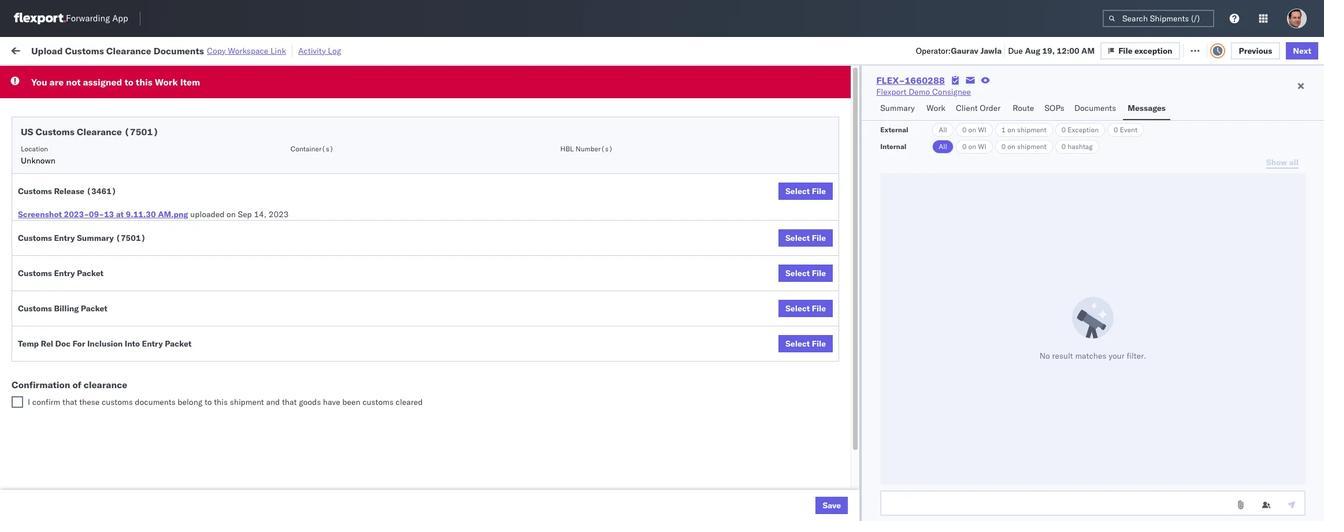 Task type: locate. For each thing, give the bounding box(es) containing it.
1 hlxu8034992 from the top
[[1020, 113, 1077, 124]]

1 select file from the top
[[785, 186, 826, 196]]

blocked,
[[142, 71, 171, 80]]

schedule pickup from los angeles, ca link down us customs clearance (7501) at the left top of page
[[27, 138, 169, 149]]

pst, for confirm pickup from los angeles, ca button
[[266, 317, 284, 327]]

ocean fcl for fourth schedule pickup from los angeles, ca link from the bottom of the page
[[444, 164, 485, 175]]

status : ready for work, blocked, in progress
[[63, 71, 210, 80]]

schedule pickup from los angeles, ca link up (3461)
[[27, 163, 169, 175]]

2 vertical spatial work
[[926, 103, 945, 113]]

clearance up work,
[[106, 45, 151, 56]]

documents for upload customs clearance documents copy workspace link
[[154, 45, 204, 56]]

1 vertical spatial gaurav
[[1175, 114, 1201, 124]]

packet up confirm pickup from los angeles, ca
[[81, 303, 107, 314]]

select file button for customs release (3461)
[[778, 183, 833, 200]]

resize handle column header
[[211, 90, 225, 521], [373, 90, 387, 521], [424, 90, 438, 521], [519, 90, 533, 521], [615, 90, 628, 521], [761, 90, 775, 521], [878, 90, 892, 521], [973, 90, 987, 521], [1156, 90, 1169, 521], [1251, 90, 1265, 521], [1295, 90, 1308, 521]]

0 vertical spatial client
[[539, 93, 558, 102]]

1 horizontal spatial customs
[[362, 397, 394, 407]]

1 vertical spatial upload
[[27, 240, 53, 251]]

at left risk
[[230, 45, 237, 55]]

0 on shipment
[[1001, 142, 1046, 151]]

clearance down the workitem button
[[77, 126, 122, 138]]

0 vertical spatial wi
[[978, 125, 986, 134]]

work left item
[[155, 76, 178, 88]]

customs down "clearance"
[[102, 397, 133, 407]]

schedule delivery appointment down of
[[27, 393, 142, 403]]

3 schedule delivery appointment link from the top
[[27, 290, 142, 302]]

0 vertical spatial all
[[939, 125, 947, 134]]

shipment down 1 on shipment
[[1017, 142, 1046, 151]]

dec
[[291, 266, 306, 277], [291, 292, 306, 302], [286, 317, 301, 327]]

1 vertical spatial to
[[205, 397, 212, 407]]

am.png
[[158, 209, 188, 220]]

3 ocean fcl from the top
[[444, 215, 485, 226]]

0 vertical spatial summary
[[880, 103, 915, 113]]

2 vertical spatial entry
[[142, 339, 163, 349]]

0 vertical spatial upload
[[31, 45, 63, 56]]

flexport. image
[[14, 13, 66, 24]]

flex-2130384 button
[[780, 492, 861, 508], [780, 492, 861, 508]]

resize handle column header for the workitem button
[[211, 90, 225, 521]]

consignee inside consignee button
[[634, 93, 667, 102]]

13,
[[308, 266, 321, 277], [308, 292, 321, 302]]

appointment for 11:59 pm pdt, nov 4, 2022
[[95, 113, 142, 123]]

4 schedule pickup from los angeles, ca link from the top
[[27, 265, 169, 277]]

container
[[897, 93, 928, 102]]

resize handle column header for client name button
[[615, 90, 628, 521]]

11:59 pm pst, dec 13, 2022 for schedule delivery appointment
[[232, 292, 343, 302]]

4 11:59 from the top
[[232, 215, 255, 226]]

1 schedule from the top
[[27, 113, 61, 123]]

from up temp rel doc for inclusion into entry packet
[[85, 316, 102, 327]]

0 vertical spatial test123456
[[992, 114, 1041, 124]]

23, for 2023
[[301, 393, 313, 404]]

clearance inside button
[[90, 240, 127, 251]]

pdt, for schedule delivery appointment link corresponding to 11:59 pm pdt, nov 4, 2022
[[271, 114, 290, 124]]

flex-
[[876, 75, 905, 86], [799, 114, 824, 124], [799, 139, 824, 149], [799, 164, 824, 175], [799, 190, 824, 200], [799, 215, 824, 226], [799, 241, 824, 251], [799, 266, 824, 277], [799, 292, 824, 302], [799, 317, 824, 327], [799, 342, 824, 353], [799, 368, 824, 378], [799, 393, 824, 404], [799, 419, 824, 429], [799, 444, 824, 455], [799, 470, 824, 480], [799, 495, 824, 505]]

los down upload customs clearance documents button
[[109, 266, 122, 276]]

2 select from the top
[[785, 233, 810, 243]]

4 schedule pickup from los angeles, ca button from the top
[[27, 265, 169, 278]]

upload
[[31, 45, 63, 56], [27, 240, 53, 251]]

6 ocean fcl from the top
[[444, 317, 485, 327]]

1 vertical spatial 2023
[[315, 393, 335, 404]]

schedule pickup from los angeles, ca down upload customs clearance documents button
[[27, 266, 169, 276]]

3 schedule delivery appointment button from the top
[[27, 290, 142, 303]]

client
[[539, 93, 558, 102], [956, 103, 978, 113]]

schedule delivery appointment for 8:30 pm pst, jan 23, 2023
[[27, 393, 142, 403]]

ca for third schedule pickup from los angeles, ca link from the top of the page
[[158, 215, 169, 225]]

6 schedule from the top
[[27, 266, 61, 276]]

customs up location
[[36, 126, 74, 138]]

jawla left due
[[980, 45, 1002, 56]]

0 horizontal spatial consignee
[[634, 93, 667, 102]]

0 vertical spatial work
[[126, 45, 147, 55]]

0 vertical spatial gaurav
[[951, 45, 978, 56]]

confirm for confirm delivery
[[27, 342, 56, 352]]

1 schedule delivery appointment link from the top
[[27, 112, 142, 124]]

angeles, up 'into'
[[119, 316, 151, 327]]

summary down flexport
[[880, 103, 915, 113]]

2 horizontal spatial work
[[926, 103, 945, 113]]

1 appointment from the top
[[95, 113, 142, 123]]

filtered
[[12, 71, 40, 81]]

clearance for us customs clearance (7501)
[[77, 126, 122, 138]]

schedule delivery appointment button for 11:59 pm pdt, nov 4, 2022
[[27, 112, 142, 125]]

0 horizontal spatial 2023
[[269, 209, 289, 220]]

1 vertical spatial 13,
[[308, 292, 321, 302]]

1 vertical spatial dec
[[291, 292, 306, 302]]

los down us customs clearance (7501) at the left top of page
[[109, 138, 122, 149]]

2 schedule from the top
[[27, 138, 61, 149]]

0 vertical spatial documents
[[154, 45, 204, 56]]

2 1846748 from the top
[[824, 139, 859, 149]]

2130387 down 1893174
[[824, 393, 859, 404]]

3 hlxu6269489, from the top
[[959, 164, 1018, 175]]

2 vertical spatial dec
[[286, 317, 301, 327]]

select file button for temp rel doc for inclusion into entry packet
[[778, 335, 833, 353]]

9 schedule from the top
[[27, 393, 61, 403]]

wi for 0
[[978, 142, 986, 151]]

4 hlxu6269489, from the top
[[959, 190, 1018, 200]]

that right and
[[282, 397, 297, 407]]

entry up customs billing packet
[[54, 268, 75, 279]]

1 vertical spatial (7501)
[[116, 233, 146, 243]]

2 1889466 from the top
[[824, 292, 859, 302]]

shipment for 0 on shipment
[[1017, 142, 1046, 151]]

schedule pickup from los angeles, ca button up (3461)
[[27, 163, 169, 176]]

3 schedule pickup from los angeles, ca from the top
[[27, 215, 169, 225]]

entry right 'into'
[[142, 339, 163, 349]]

ready
[[89, 71, 109, 80]]

schedule delivery appointment for 11:59 pm pst, dec 13, 2022
[[27, 291, 142, 301]]

upload down screenshot
[[27, 240, 53, 251]]

flex-1889466
[[799, 266, 859, 277], [799, 292, 859, 302], [799, 317, 859, 327], [799, 342, 859, 353]]

screenshot 2023-09-13 at 9.11.30 am.png link
[[18, 209, 188, 220]]

flex-2130387 up flex-1662119
[[799, 419, 859, 429]]

0 vertical spatial shipment
[[1017, 125, 1046, 134]]

upload up by:
[[31, 45, 63, 56]]

flex-1662119
[[799, 444, 859, 455]]

appointment up the 13
[[95, 189, 142, 200]]

schedule pickup from los angeles, ca down us customs clearance (7501) at the left top of page
[[27, 138, 169, 149]]

0 horizontal spatial gaurav
[[951, 45, 978, 56]]

1 horizontal spatial this
[[214, 397, 228, 407]]

schedule for 4th "schedule pickup from los angeles, ca" button from the top
[[27, 266, 61, 276]]

9 resize handle column header from the left
[[1156, 90, 1169, 521]]

clearance down the 13
[[90, 240, 127, 251]]

1 horizontal spatial 2023
[[315, 393, 335, 404]]

entry
[[54, 233, 75, 243], [54, 268, 75, 279], [142, 339, 163, 349]]

documents down screenshot 2023-09-13 at 9.11.30 am.png uploaded on sep 14, 2023
[[129, 240, 170, 251]]

customs entry summary (7501)
[[18, 233, 146, 243]]

1 wi from the top
[[978, 125, 986, 134]]

test123456 down 0 on shipment
[[992, 164, 1041, 175]]

2 ceau7522281, from the top
[[897, 139, 957, 149]]

customs entry packet
[[18, 268, 104, 279]]

entry for packet
[[54, 268, 75, 279]]

1 hlxu6269489, from the top
[[959, 113, 1018, 124]]

client name button
[[533, 91, 617, 102]]

schedule delivery appointment button
[[27, 112, 142, 125], [27, 189, 142, 201], [27, 290, 142, 303], [27, 392, 142, 405]]

7 resize handle column header from the left
[[878, 90, 892, 521]]

select file button
[[778, 183, 833, 200], [778, 229, 833, 247], [778, 265, 833, 282], [778, 300, 833, 317], [778, 335, 833, 353]]

2 hlxu8034992 from the top
[[1020, 139, 1077, 149]]

billing
[[54, 303, 79, 314]]

schedule pickup from los angeles, ca link up "clearance"
[[27, 367, 169, 378]]

1 horizontal spatial client
[[956, 103, 978, 113]]

2 all button from the top
[[932, 140, 954, 154]]

flex-1846748
[[799, 114, 859, 124], [799, 139, 859, 149], [799, 164, 859, 175], [799, 190, 859, 200], [799, 215, 859, 226], [799, 241, 859, 251]]

angeles, right the 13
[[124, 215, 156, 225]]

client order
[[956, 103, 1001, 113]]

1 vertical spatial all button
[[932, 140, 954, 154]]

5 schedule from the top
[[27, 215, 61, 225]]

2 vertical spatial documents
[[129, 240, 170, 251]]

los for first schedule pickup from los angeles, ca link from the bottom of the page
[[109, 367, 122, 378]]

flex
[[780, 93, 793, 102]]

clearance for upload customs clearance documents copy workspace link
[[106, 45, 151, 56]]

5 1846748 from the top
[[824, 215, 859, 226]]

19,
[[1042, 45, 1055, 56]]

1 vertical spatial 2130387
[[824, 419, 859, 429]]

schedule delivery appointment link for 11:59 pm pdt, nov 4, 2022
[[27, 112, 142, 124]]

appointment up the confirm pickup from los angeles, ca link at the bottom left
[[95, 291, 142, 301]]

schedule for schedule delivery appointment button related to 11:59 pm pst, dec 13, 2022
[[27, 291, 61, 301]]

1 that from the left
[[62, 397, 77, 407]]

flex-1662119 button
[[780, 441, 861, 457], [780, 441, 861, 457]]

all
[[939, 125, 947, 134], [939, 142, 947, 151]]

confirm inside confirm delivery link
[[27, 342, 56, 352]]

flex-2130387 button
[[780, 390, 861, 407], [780, 390, 861, 407], [780, 416, 861, 432], [780, 416, 861, 432], [780, 467, 861, 483], [780, 467, 861, 483]]

item
[[180, 76, 200, 88]]

5 11:59 from the top
[[232, 266, 255, 277]]

5 resize handle column header from the left
[[615, 90, 628, 521]]

(7501) for customs entry summary (7501)
[[116, 233, 146, 243]]

0 on wi
[[962, 125, 986, 134], [962, 142, 986, 151]]

consignee button
[[628, 91, 763, 102]]

schedule delivery appointment link
[[27, 112, 142, 124], [27, 189, 142, 200], [27, 290, 142, 302], [27, 392, 142, 404]]

screenshot
[[18, 209, 62, 220]]

work
[[126, 45, 147, 55], [155, 76, 178, 88], [926, 103, 945, 113]]

that down confirmation of clearance
[[62, 397, 77, 407]]

1 all from the top
[[939, 125, 947, 134]]

0 vertical spatial abcdefg78456546
[[992, 317, 1070, 327]]

0 vertical spatial packet
[[77, 268, 104, 279]]

select file button for customs billing packet
[[778, 300, 833, 317]]

mode button
[[438, 91, 522, 102]]

6 11:59 from the top
[[232, 292, 255, 302]]

select for customs entry summary (7501)
[[785, 233, 810, 243]]

consignee inside flexport demo consignee link
[[932, 87, 971, 97]]

from up (3461)
[[90, 164, 107, 174]]

schedule delivery appointment
[[27, 113, 142, 123], [27, 189, 142, 200], [27, 291, 142, 301], [27, 393, 142, 403]]

track
[[295, 45, 313, 55]]

1 vertical spatial wi
[[978, 142, 986, 151]]

1 nov from the top
[[292, 114, 307, 124]]

jawla
[[980, 45, 1002, 56], [1203, 114, 1223, 124]]

0 vertical spatial 2130387
[[824, 393, 859, 404]]

(7501) down the workitem button
[[124, 126, 159, 138]]

2 vertical spatial packet
[[165, 339, 191, 349]]

abcdefg78456546
[[992, 317, 1070, 327], [992, 342, 1070, 353]]

2023 right 14,
[[269, 209, 289, 220]]

2 13, from the top
[[308, 292, 321, 302]]

schedule pickup from los angeles, ca link
[[27, 138, 169, 149], [27, 163, 169, 175], [27, 214, 169, 226], [27, 265, 169, 277], [27, 367, 169, 378]]

los up (3461)
[[109, 164, 122, 174]]

delivery for 11:59 pm pdt, nov 4, 2022
[[63, 113, 93, 123]]

11:59 pm pst, dec 13, 2022 for schedule pickup from los angeles, ca
[[232, 266, 343, 277]]

None text field
[[880, 491, 1306, 516]]

resize handle column header for deadline button
[[373, 90, 387, 521]]

work right import
[[126, 45, 147, 55]]

1 vertical spatial 0 on wi
[[962, 142, 986, 151]]

0 vertical spatial (7501)
[[124, 126, 159, 138]]

2 vertical spatial clearance
[[90, 240, 127, 251]]

documents up in
[[154, 45, 204, 56]]

schedule delivery appointment up billing
[[27, 291, 142, 301]]

6 fcl from the top
[[470, 317, 485, 327]]

flex-2130387 up flex-2130384
[[799, 470, 859, 480]]

1 1846748 from the top
[[824, 114, 859, 124]]

1 test123456 from the top
[[992, 114, 1041, 124]]

1 horizontal spatial to
[[205, 397, 212, 407]]

confirm for confirm pickup from los angeles, ca
[[27, 316, 56, 327]]

resize handle column header for flex id button
[[878, 90, 892, 521]]

1 vertical spatial flex-2130387
[[799, 419, 859, 429]]

1 schedule pickup from los angeles, ca button from the top
[[27, 138, 169, 151]]

4 fcl from the top
[[470, 266, 485, 277]]

0 vertical spatial 13,
[[308, 266, 321, 277]]

1 numbers from the left
[[930, 93, 959, 102]]

schedule pickup from los angeles, ca
[[27, 138, 169, 149], [27, 164, 169, 174], [27, 215, 169, 225], [27, 266, 169, 276], [27, 367, 169, 378]]

5 fcl from the top
[[470, 292, 485, 302]]

1660288
[[905, 75, 945, 86]]

3 flex-1889466 from the top
[[799, 317, 859, 327]]

flex-1660288 link
[[876, 75, 945, 86]]

schedule delivery appointment button for 8:30 pm pst, jan 23, 2023
[[27, 392, 142, 405]]

gaurav right messages button
[[1175, 114, 1201, 124]]

2 abcdefg78456546 from the top
[[992, 342, 1070, 353]]

documents up 'exception'
[[1074, 103, 1116, 113]]

have
[[323, 397, 340, 407]]

los for fourth schedule pickup from los angeles, ca link from the bottom of the page
[[109, 164, 122, 174]]

schedule delivery appointment link up billing
[[27, 290, 142, 302]]

6 flex-1846748 from the top
[[799, 241, 859, 251]]

778
[[213, 45, 228, 55]]

summary down 09-
[[77, 233, 114, 243]]

Search Work text field
[[935, 41, 1061, 59]]

client left order
[[956, 103, 978, 113]]

1 horizontal spatial at
[[230, 45, 237, 55]]

3 nov from the top
[[292, 164, 307, 175]]

None checkbox
[[12, 396, 23, 408]]

4 select from the top
[[785, 303, 810, 314]]

0 vertical spatial clearance
[[106, 45, 151, 56]]

0 left hashtag
[[1061, 142, 1066, 151]]

client for client name
[[539, 93, 558, 102]]

nov for third schedule pickup from los angeles, ca link from the top of the page
[[292, 215, 307, 226]]

messages
[[1128, 103, 1166, 113]]

delivery for 8:30 pm pst, jan 23, 2023
[[63, 393, 93, 403]]

0 vertical spatial confirm
[[27, 316, 56, 327]]

confirm inside confirm pickup from los angeles, ca button
[[27, 316, 56, 327]]

(7501)
[[124, 126, 159, 138], [116, 233, 146, 243]]

(7501) down 9.11.30
[[116, 233, 146, 243]]

schedule delivery appointment button up us customs clearance (7501) at the left top of page
[[27, 112, 142, 125]]

1 vertical spatial test123456
[[992, 139, 1041, 149]]

2 vertical spatial 2130387
[[824, 470, 859, 480]]

los up inclusion
[[104, 316, 117, 327]]

2 2130387 from the top
[[824, 419, 859, 429]]

schedule delivery appointment up us customs clearance (7501) at the left top of page
[[27, 113, 142, 123]]

packet right 'into'
[[165, 339, 191, 349]]

2 select file button from the top
[[778, 229, 833, 247]]

4 ocean fcl from the top
[[444, 266, 485, 277]]

appointment down "clearance"
[[95, 393, 142, 403]]

customs up "customs entry packet" at bottom left
[[55, 240, 87, 251]]

select for temp rel doc for inclusion into entry packet
[[785, 339, 810, 349]]

0 horizontal spatial numbers
[[930, 93, 959, 102]]

select for customs entry packet
[[785, 268, 810, 279]]

to right for
[[124, 76, 133, 88]]

this right for
[[136, 76, 153, 88]]

1 select from the top
[[785, 186, 810, 196]]

schedule pickup from los angeles, ca link up customs entry summary (7501)
[[27, 214, 169, 226]]

5 flex-1846748 from the top
[[799, 215, 859, 226]]

2 test123456 from the top
[[992, 139, 1041, 149]]

select file for customs entry packet
[[785, 268, 826, 279]]

0 vertical spatial 23,
[[303, 317, 316, 327]]

0 horizontal spatial customs
[[102, 397, 133, 407]]

0 vertical spatial all button
[[932, 123, 954, 137]]

3 schedule delivery appointment from the top
[[27, 291, 142, 301]]

select for customs release (3461)
[[785, 186, 810, 196]]

2 0 on wi from the top
[[962, 142, 986, 151]]

all button for external
[[932, 123, 954, 137]]

2 schedule delivery appointment link from the top
[[27, 189, 142, 200]]

at right the 13
[[116, 209, 124, 220]]

0 horizontal spatial at
[[116, 209, 124, 220]]

to
[[124, 76, 133, 88], [205, 397, 212, 407]]

hlxu6269489,
[[959, 113, 1018, 124], [959, 139, 1018, 149], [959, 164, 1018, 175], [959, 190, 1018, 200]]

1 resize handle column header from the left
[[211, 90, 225, 521]]

schedule delivery appointment link up us customs clearance (7501) at the left top of page
[[27, 112, 142, 124]]

2130387 up 1662119
[[824, 419, 859, 429]]

0 vertical spatial this
[[136, 76, 153, 88]]

ca inside button
[[153, 316, 164, 327]]

pickup up of
[[63, 367, 88, 378]]

schedule pickup from los angeles, ca button down temp rel doc for inclusion into entry packet
[[27, 367, 169, 379]]

2 ocean fcl from the top
[[444, 164, 485, 175]]

this
[[136, 76, 153, 88], [214, 397, 228, 407]]

2130387 down 1662119
[[824, 470, 859, 480]]

1 vertical spatial packet
[[81, 303, 107, 314]]

clearance for upload customs clearance documents
[[90, 240, 127, 251]]

flex-1660288
[[876, 75, 945, 86]]

1 vertical spatial jawla
[[1203, 114, 1223, 124]]

2 vertical spatial test123456
[[992, 164, 1041, 175]]

bosch ocean test
[[539, 114, 605, 124], [634, 114, 700, 124], [539, 139, 605, 149], [539, 164, 605, 175], [634, 164, 700, 175], [539, 215, 605, 226], [634, 215, 700, 226], [539, 266, 605, 277], [634, 266, 700, 277], [539, 292, 605, 302], [634, 292, 700, 302], [539, 317, 605, 327], [634, 317, 700, 327]]

1 horizontal spatial gaurav
[[1175, 114, 1201, 124]]

4 pdt, from the top
[[271, 215, 290, 226]]

0 vertical spatial flex-2130387
[[799, 393, 859, 404]]

confirm
[[32, 397, 60, 407]]

documents
[[154, 45, 204, 56], [1074, 103, 1116, 113], [129, 240, 170, 251]]

activity log
[[298, 45, 341, 56]]

import work
[[98, 45, 147, 55]]

los inside the confirm pickup from los angeles, ca link
[[104, 316, 117, 327]]

forwarding app link
[[14, 13, 128, 24]]

1 ceau7522281, from the top
[[897, 113, 957, 124]]

(7501) for us customs clearance (7501)
[[124, 126, 159, 138]]

select for customs billing packet
[[785, 303, 810, 314]]

4:00
[[232, 317, 250, 327]]

1 vertical spatial confirm
[[27, 342, 56, 352]]

13, for schedule delivery appointment
[[308, 292, 321, 302]]

gaurav left due
[[951, 45, 978, 56]]

schedule delivery appointment button up billing
[[27, 290, 142, 303]]

of
[[72, 379, 81, 391]]

1 schedule delivery appointment from the top
[[27, 113, 142, 123]]

packet
[[77, 268, 104, 279], [81, 303, 107, 314], [165, 339, 191, 349]]

3 4, from the top
[[309, 164, 316, 175]]

pdt, for fourth schedule pickup from los angeles, ca link from the bottom of the page
[[271, 164, 290, 175]]

0 vertical spatial 11:59 pm pst, dec 13, 2022
[[232, 266, 343, 277]]

schedule pickup from los angeles, ca button up customs entry summary (7501)
[[27, 214, 169, 227]]

3 select file from the top
[[785, 268, 826, 279]]

5 select file button from the top
[[778, 335, 833, 353]]

schedule pickup from los angeles, ca for fifth schedule pickup from los angeles, ca link from the bottom of the page
[[27, 138, 169, 149]]

angeles, up 9.11.30
[[124, 164, 156, 174]]

packet for customs entry packet
[[77, 268, 104, 279]]

schedule pickup from los angeles, ca link down upload customs clearance documents button
[[27, 265, 169, 277]]

4 11:59 pm pdt, nov 4, 2022 from the top
[[232, 215, 338, 226]]

ocean fcl for the confirm pickup from los angeles, ca link at the bottom left
[[444, 317, 485, 327]]

3 1846748 from the top
[[824, 164, 859, 175]]

1 vertical spatial all
[[939, 142, 947, 151]]

sep
[[238, 209, 252, 220]]

belong
[[178, 397, 202, 407]]

customs
[[65, 45, 104, 56], [36, 126, 74, 138], [18, 186, 52, 196], [18, 233, 52, 243], [55, 240, 87, 251], [18, 268, 52, 279], [18, 303, 52, 314]]

0 horizontal spatial client
[[539, 93, 558, 102]]

jan
[[286, 393, 299, 404]]

0 vertical spatial 0 on wi
[[962, 125, 986, 134]]

customs up customs billing packet
[[18, 268, 52, 279]]

schedule pickup from los angeles, ca up customs entry summary (7501)
[[27, 215, 169, 225]]

1 vertical spatial entry
[[54, 268, 75, 279]]

0 vertical spatial jawla
[[980, 45, 1002, 56]]

1 horizontal spatial work
[[155, 76, 178, 88]]

select file button for customs entry summary (7501)
[[778, 229, 833, 247]]

schedule pickup from los angeles, ca for fourth schedule pickup from los angeles, ca link
[[27, 266, 169, 276]]

1 vertical spatial clearance
[[77, 126, 122, 138]]

4,
[[309, 114, 316, 124], [309, 139, 316, 149], [309, 164, 316, 175], [309, 215, 316, 226]]

schedule delivery appointment link for 8:30 pm pst, jan 23, 2023
[[27, 392, 142, 404]]

4, for 3rd "schedule pickup from los angeles, ca" button
[[309, 215, 316, 226]]

1 vertical spatial client
[[956, 103, 978, 113]]

4 nov from the top
[[292, 215, 307, 226]]

2130384
[[824, 495, 859, 505]]

us customs clearance (7501)
[[21, 126, 159, 138]]

this left 8:30 at bottom left
[[214, 397, 228, 407]]

13, for schedule pickup from los angeles, ca
[[308, 266, 321, 277]]

3 select file button from the top
[[778, 265, 833, 282]]

1 vertical spatial 11:59 pm pst, dec 13, 2022
[[232, 292, 343, 302]]

file for customs billing packet
[[812, 303, 826, 314]]

1 vertical spatial work
[[155, 76, 178, 88]]

schedule pickup from los angeles, ca up "clearance"
[[27, 367, 169, 378]]

1 horizontal spatial consignee
[[932, 87, 971, 97]]

shipment left and
[[230, 397, 264, 407]]

0 horizontal spatial that
[[62, 397, 77, 407]]

3 fcl from the top
[[470, 215, 485, 226]]

that
[[62, 397, 77, 407], [282, 397, 297, 407]]

2 customs from the left
[[362, 397, 394, 407]]

confirm pickup from los angeles, ca
[[27, 316, 164, 327]]

09-
[[89, 209, 104, 220]]

shipment for 1 on shipment
[[1017, 125, 1046, 134]]

5 select from the top
[[785, 339, 810, 349]]

ca for fifth schedule pickup from los angeles, ca link from the bottom of the page
[[158, 138, 169, 149]]

1 vertical spatial shipment
[[1017, 142, 1046, 151]]

angeles, down 'into'
[[124, 367, 156, 378]]

angeles, inside button
[[119, 316, 151, 327]]

2 vertical spatial shipment
[[230, 397, 264, 407]]

1 11:59 pm pdt, nov 4, 2022 from the top
[[232, 114, 338, 124]]

4 schedule delivery appointment button from the top
[[27, 392, 142, 405]]

schedule delivery appointment button down of
[[27, 392, 142, 405]]

0 vertical spatial entry
[[54, 233, 75, 243]]

from inside button
[[85, 316, 102, 327]]

2 nov from the top
[[292, 139, 307, 149]]

1 horizontal spatial jawla
[[1203, 114, 1223, 124]]

dec for confirm pickup from los angeles, ca
[[286, 317, 301, 327]]

schedule delivery appointment link up the 2023-
[[27, 189, 142, 200]]

schedule delivery appointment link for 11:59 pm pst, dec 13, 2022
[[27, 290, 142, 302]]

file for customs release (3461)
[[812, 186, 826, 196]]

rel
[[41, 339, 53, 349]]

select file for customs release (3461)
[[785, 186, 826, 196]]

1 4, from the top
[[309, 114, 316, 124]]

1 horizontal spatial numbers
[[1034, 93, 1063, 102]]

1 vertical spatial abcdefg78456546
[[992, 342, 1070, 353]]

pickup down billing
[[58, 316, 83, 327]]

file
[[1126, 45, 1140, 55], [1118, 45, 1133, 56], [812, 186, 826, 196], [812, 233, 826, 243], [812, 268, 826, 279], [812, 303, 826, 314], [812, 339, 826, 349]]

schedule pickup from los angeles, ca button
[[27, 138, 169, 151], [27, 163, 169, 176], [27, 214, 169, 227], [27, 265, 169, 278], [27, 367, 169, 379]]

select file button for customs entry packet
[[778, 265, 833, 282]]

0 vertical spatial dec
[[291, 266, 306, 277]]

0 vertical spatial 2023
[[269, 209, 289, 220]]

3 pdt, from the top
[[271, 164, 290, 175]]

work down container numbers button
[[926, 103, 945, 113]]

next button
[[1286, 42, 1318, 59]]

test123456 down 1 on shipment
[[992, 139, 1041, 149]]

1 vertical spatial documents
[[1074, 103, 1116, 113]]

flex-1846748 button
[[780, 111, 861, 127], [780, 111, 861, 127], [780, 136, 861, 152], [780, 136, 861, 152], [780, 162, 861, 178], [780, 162, 861, 178], [780, 187, 861, 203], [780, 187, 861, 203], [780, 212, 861, 229], [780, 212, 861, 229], [780, 238, 861, 254], [780, 238, 861, 254]]

packet down upload customs clearance documents button
[[77, 268, 104, 279]]

2023 left been
[[315, 393, 335, 404]]

from up "clearance"
[[90, 367, 107, 378]]

Search Shipments (/) text field
[[1103, 10, 1214, 27]]

3 11:59 from the top
[[232, 164, 255, 175]]

jaehyung choi - test destination agent
[[1175, 444, 1321, 455]]

0 horizontal spatial summary
[[77, 233, 114, 243]]

client left name on the top of the page
[[539, 93, 558, 102]]

0 vertical spatial to
[[124, 76, 133, 88]]

5 schedule pickup from los angeles, ca from the top
[[27, 367, 169, 378]]

2 vertical spatial flex-2130387
[[799, 470, 859, 480]]

1 horizontal spatial that
[[282, 397, 297, 407]]

flex-2130387 down flex-1893174
[[799, 393, 859, 404]]

fcl for fourth schedule pickup from los angeles, ca link from the bottom of the page
[[470, 164, 485, 175]]

1 vertical spatial 23,
[[301, 393, 313, 404]]

3 2130387 from the top
[[824, 470, 859, 480]]

1 2130387 from the top
[[824, 393, 859, 404]]

1 horizontal spatial summary
[[880, 103, 915, 113]]

dec for schedule delivery appointment
[[291, 292, 306, 302]]

confirm pickup from los angeles, ca button
[[27, 316, 164, 329]]

1 vertical spatial summary
[[77, 233, 114, 243]]

resize handle column header for mbl/mawb numbers button
[[1156, 90, 1169, 521]]

customs right been
[[362, 397, 394, 407]]

4 4, from the top
[[309, 215, 316, 226]]

upload inside upload customs clearance documents link
[[27, 240, 53, 251]]



Task type: vqa. For each thing, say whether or not it's contained in the screenshot.
fourth Select from the bottom
yes



Task type: describe. For each thing, give the bounding box(es) containing it.
assigned
[[83, 76, 122, 88]]

1 fcl from the top
[[470, 114, 485, 124]]

customs down screenshot
[[18, 233, 52, 243]]

4, for 4th "schedule pickup from los angeles, ca" button from the bottom
[[309, 164, 316, 175]]

187
[[266, 45, 281, 55]]

0 on wi for 1
[[962, 125, 986, 134]]

pst, for schedule delivery appointment button associated with 8:30 pm pst, jan 23, 2023
[[266, 393, 284, 404]]

2 appointment from the top
[[95, 189, 142, 200]]

1 flex-1846748 from the top
[[799, 114, 859, 124]]

cleared
[[396, 397, 423, 407]]

wi for 1
[[978, 125, 986, 134]]

my work
[[12, 42, 63, 58]]

pickup inside the confirm pickup from los angeles, ca link
[[58, 316, 83, 327]]

workitem button
[[7, 91, 214, 102]]

confirm delivery button
[[27, 341, 88, 354]]

pickup down us customs clearance (7501) at the left top of page
[[63, 138, 88, 149]]

5 ocean fcl from the top
[[444, 292, 485, 302]]

10 resize handle column header from the left
[[1251, 90, 1265, 521]]

are
[[49, 76, 64, 88]]

ocean fcl for fourth schedule pickup from los angeles, ca link
[[444, 266, 485, 277]]

1 schedule pickup from los angeles, ca link from the top
[[27, 138, 169, 149]]

flex-1889466 for schedule pickup from los angeles, ca
[[799, 266, 859, 277]]

1
[[1001, 125, 1006, 134]]

2 schedule pickup from los angeles, ca button from the top
[[27, 163, 169, 176]]

action
[[1283, 45, 1309, 55]]

0 on wi for 0
[[962, 142, 986, 151]]

into
[[125, 339, 140, 349]]

2 11:59 pm pdt, nov 4, 2022 from the top
[[232, 139, 338, 149]]

dec for schedule pickup from los angeles, ca
[[291, 266, 306, 277]]

previous
[[1239, 45, 1272, 56]]

2 schedule pickup from los angeles, ca link from the top
[[27, 163, 169, 175]]

schedule pickup from los angeles, ca for third schedule pickup from los angeles, ca link from the top of the page
[[27, 215, 169, 225]]

3 schedule pickup from los angeles, ca button from the top
[[27, 214, 169, 227]]

upload for upload customs clearance documents copy workspace link
[[31, 45, 63, 56]]

angeles, down us customs clearance (7501) at the left top of page
[[124, 138, 156, 149]]

schedule pickup from los angeles, ca for fourth schedule pickup from los angeles, ca link from the bottom of the page
[[27, 164, 169, 174]]

1 vertical spatial at
[[116, 209, 124, 220]]

2 11:59 from the top
[[232, 139, 255, 149]]

schedule for 5th "schedule pickup from los angeles, ca" button from the bottom of the page
[[27, 138, 61, 149]]

customs left billing
[[18, 303, 52, 314]]

flex-1889466 for confirm pickup from los angeles, ca
[[799, 317, 859, 327]]

ca for first schedule pickup from los angeles, ca link from the bottom of the page
[[158, 367, 169, 378]]

los for third schedule pickup from los angeles, ca link from the top of the page
[[109, 215, 122, 225]]

pickup up release
[[63, 164, 88, 174]]

progress
[[181, 71, 210, 80]]

2 hlxu6269489, from the top
[[959, 139, 1018, 149]]

5 schedule pickup from los angeles, ca link from the top
[[27, 367, 169, 378]]

message
[[156, 45, 188, 55]]

save button
[[816, 497, 848, 514]]

4 ceau7522281, from the top
[[897, 190, 957, 200]]

sops
[[1045, 103, 1064, 113]]

schedule delivery appointment for 11:59 pm pdt, nov 4, 2022
[[27, 113, 142, 123]]

appointment for 8:30 pm pst, jan 23, 2023
[[95, 393, 142, 403]]

screenshot 2023-09-13 at 9.11.30 am.png uploaded on sep 14, 2023
[[18, 209, 289, 220]]

import
[[98, 45, 124, 55]]

13
[[104, 209, 114, 220]]

0 event
[[1114, 125, 1137, 134]]

3 ceau7522281, from the top
[[897, 164, 957, 175]]

copy workspace link button
[[207, 45, 286, 56]]

4, for schedule delivery appointment button for 11:59 pm pdt, nov 4, 2022
[[309, 114, 316, 124]]

1 flex-2130387 from the top
[[799, 393, 859, 404]]

2023-
[[64, 209, 89, 220]]

1 11:59 from the top
[[232, 114, 255, 124]]

2 that from the left
[[282, 397, 297, 407]]

fcl for fourth schedule pickup from los angeles, ca link
[[470, 266, 485, 277]]

deadline button
[[226, 91, 376, 102]]

0 down 1 at right
[[1001, 142, 1006, 151]]

2 pdt, from the top
[[271, 139, 290, 149]]

select file for customs billing packet
[[785, 303, 826, 314]]

flex id button
[[775, 91, 880, 102]]

6 1846748 from the top
[[824, 241, 859, 251]]

2 schedule delivery appointment button from the top
[[27, 189, 142, 201]]

3 schedule pickup from los angeles, ca link from the top
[[27, 214, 169, 226]]

hashtag
[[1068, 142, 1093, 151]]

summary inside button
[[880, 103, 915, 113]]

file for temp rel doc for inclusion into entry packet
[[812, 339, 826, 349]]

confirm delivery
[[27, 342, 88, 352]]

exception
[[1068, 125, 1099, 134]]

2 4, from the top
[[309, 139, 316, 149]]

demo
[[909, 87, 930, 97]]

0 down client order
[[962, 125, 966, 134]]

0 horizontal spatial to
[[124, 76, 133, 88]]

test123456 for gaurav jawla
[[992, 114, 1041, 124]]

pickup up customs entry summary (7501)
[[63, 215, 88, 225]]

internal
[[880, 142, 906, 151]]

3 resize handle column header from the left
[[424, 90, 438, 521]]

all button for internal
[[932, 140, 954, 154]]

destination
[[1255, 444, 1297, 455]]

4:00 pm pst, dec 23, 2022
[[232, 317, 338, 327]]

1 ceau7522281, hlxu6269489, hlxu8034992 from the top
[[897, 113, 1077, 124]]

clearance
[[84, 379, 127, 391]]

next
[[1293, 45, 1311, 56]]

-
[[1230, 444, 1235, 455]]

mbl/mawb numbers button
[[987, 91, 1158, 102]]

0 horizontal spatial this
[[136, 76, 153, 88]]

2 flex-1846748 from the top
[[799, 139, 859, 149]]

due aug 19, 12:00 am
[[1008, 45, 1095, 56]]

numbers for mbl/mawb numbers
[[1034, 93, 1063, 102]]

3 ceau7522281, hlxu6269489, hlxu8034992 from the top
[[897, 164, 1077, 175]]

client order button
[[951, 98, 1008, 120]]

nyku9743990
[[897, 495, 954, 505]]

workitem
[[13, 93, 43, 102]]

file for customs entry summary (7501)
[[812, 233, 826, 243]]

workspace
[[228, 45, 268, 56]]

your
[[1109, 351, 1124, 361]]

event
[[1120, 125, 1137, 134]]

appointment for 11:59 pm pst, dec 13, 2022
[[95, 291, 142, 301]]

ca for the confirm pickup from los angeles, ca link at the bottom left
[[153, 316, 164, 327]]

schedule for 4th "schedule pickup from los angeles, ca" button from the bottom
[[27, 164, 61, 174]]

goods
[[299, 397, 321, 407]]

1893174
[[824, 368, 859, 378]]

4 1846748 from the top
[[824, 190, 859, 200]]

work,
[[122, 71, 141, 80]]

pickup down customs entry summary (7501)
[[63, 266, 88, 276]]

flex-1889466 for schedule delivery appointment
[[799, 292, 859, 302]]

resize handle column header for consignee button
[[761, 90, 775, 521]]

0 horizontal spatial jawla
[[980, 45, 1002, 56]]

3 flex-1846748 from the top
[[799, 164, 859, 175]]

release
[[54, 186, 84, 196]]

2 flex-2130387 from the top
[[799, 419, 859, 429]]

omkar
[[1175, 164, 1200, 175]]

1 abcdefg78456546 from the top
[[992, 317, 1070, 327]]

snooze
[[393, 93, 416, 102]]

in
[[173, 71, 179, 80]]

id
[[795, 93, 802, 102]]

from right the 2023-
[[90, 215, 107, 225]]

fcl for the confirm pickup from los angeles, ca link at the bottom left
[[470, 317, 485, 327]]

select file for customs entry summary (7501)
[[785, 233, 826, 243]]

1889466 for schedule pickup from los angeles, ca
[[824, 266, 859, 277]]

3 11:59 pm pdt, nov 4, 2022 from the top
[[232, 164, 338, 175]]

schedule for 5th "schedule pickup from los angeles, ca" button
[[27, 367, 61, 378]]

and
[[266, 397, 280, 407]]

jaehyung
[[1175, 444, 1209, 455]]

no
[[1039, 351, 1050, 361]]

hbl number(s)
[[560, 144, 613, 153]]

pst, for schedule delivery appointment button related to 11:59 pm pst, dec 13, 2022
[[271, 292, 289, 302]]

client for client order
[[956, 103, 978, 113]]

messages button
[[1123, 98, 1170, 120]]

(3461)
[[86, 186, 116, 196]]

you
[[31, 76, 47, 88]]

flexport demo consignee
[[876, 87, 971, 97]]

los for the confirm pickup from los angeles, ca link at the bottom left
[[104, 316, 117, 327]]

from down upload customs clearance documents button
[[90, 266, 107, 276]]

8:30 pm pst, jan 23, 2023
[[232, 393, 335, 404]]

ca for fourth schedule pickup from los angeles, ca link
[[158, 266, 169, 276]]

nov for schedule delivery appointment link corresponding to 11:59 pm pdt, nov 4, 2022
[[292, 114, 307, 124]]

from down us customs clearance (7501) at the left top of page
[[90, 138, 107, 149]]

order
[[980, 103, 1001, 113]]

0 down client order button at right
[[962, 142, 966, 151]]

all for internal
[[939, 142, 947, 151]]

4 1889466 from the top
[[824, 342, 859, 353]]

0 left 'exception'
[[1061, 125, 1066, 134]]

these
[[79, 397, 100, 407]]

4 ceau7522281, hlxu6269489, hlxu8034992 from the top
[[897, 190, 1077, 200]]

customs billing packet
[[18, 303, 107, 314]]

forwarding app
[[66, 13, 128, 24]]

pdt, for third schedule pickup from los angeles, ca link from the top of the page
[[271, 215, 290, 226]]

customs up :
[[65, 45, 104, 56]]

packet for customs billing packet
[[81, 303, 107, 314]]

ca for fourth schedule pickup from los angeles, ca link from the bottom of the page
[[158, 164, 169, 174]]

5 schedule pickup from los angeles, ca button from the top
[[27, 367, 169, 379]]

0 left event
[[1114, 125, 1118, 134]]

1 vertical spatial this
[[214, 397, 228, 407]]

work button
[[922, 98, 951, 120]]

for
[[111, 71, 120, 80]]

you are not assigned to this work item
[[31, 76, 200, 88]]

1 customs from the left
[[102, 397, 133, 407]]

risk
[[239, 45, 253, 55]]

been
[[342, 397, 360, 407]]

2 schedule delivery appointment from the top
[[27, 189, 142, 200]]

resize handle column header for container numbers button
[[973, 90, 987, 521]]

confirmation
[[12, 379, 70, 391]]

4 flex-1846748 from the top
[[799, 190, 859, 200]]

batch action
[[1259, 45, 1309, 55]]

location unknown
[[21, 144, 55, 166]]

customs release (3461)
[[18, 186, 116, 196]]

log
[[328, 45, 341, 56]]

container numbers
[[897, 93, 959, 102]]

los for fifth schedule pickup from los angeles, ca link from the bottom of the page
[[109, 138, 122, 149]]

3 hlxu8034992 from the top
[[1020, 164, 1077, 175]]

file for customs entry packet
[[812, 268, 826, 279]]

customs up screenshot
[[18, 186, 52, 196]]

0 horizontal spatial work
[[126, 45, 147, 55]]

187 on track
[[266, 45, 313, 55]]

activity log button
[[298, 44, 341, 57]]

1 ocean fcl from the top
[[444, 114, 485, 124]]

flex-1893174
[[799, 368, 859, 378]]

flex-2130384
[[799, 495, 859, 505]]

upload for upload customs clearance documents
[[27, 240, 53, 251]]

3 flex-2130387 from the top
[[799, 470, 859, 480]]

schedule for third schedule delivery appointment button from the bottom of the page
[[27, 189, 61, 200]]

11 resize handle column header from the left
[[1295, 90, 1308, 521]]

0 exception
[[1061, 125, 1099, 134]]

all for external
[[939, 125, 947, 134]]

work
[[33, 42, 63, 58]]

container numbers button
[[892, 91, 975, 102]]

flexport
[[876, 87, 907, 97]]

2 ceau7522281, hlxu6269489, hlxu8034992 from the top
[[897, 139, 1077, 149]]

documents button
[[1070, 98, 1123, 120]]

schedule for schedule delivery appointment button associated with 8:30 pm pst, jan 23, 2023
[[27, 393, 61, 403]]

choi
[[1211, 444, 1228, 455]]

schedule pickup from los angeles, ca for first schedule pickup from los angeles, ca link from the bottom of the page
[[27, 367, 169, 378]]

4 hlxu8034992 from the top
[[1020, 190, 1077, 200]]

ocean fcl for third schedule pickup from los angeles, ca link from the top of the page
[[444, 215, 485, 226]]

angeles, down upload customs clearance documents button
[[124, 266, 156, 276]]

23, for 2022
[[303, 317, 316, 327]]

0 vertical spatial at
[[230, 45, 237, 55]]

documents
[[135, 397, 176, 407]]

schedule for 3rd "schedule pickup from los angeles, ca" button
[[27, 215, 61, 225]]

activity
[[298, 45, 326, 56]]

1889466 for confirm pickup from los angeles, ca
[[824, 317, 859, 327]]

resize handle column header for the mode button
[[519, 90, 533, 521]]

1889466 for schedule delivery appointment
[[824, 292, 859, 302]]

customs inside button
[[55, 240, 87, 251]]

4 flex-1889466 from the top
[[799, 342, 859, 353]]

nov for fourth schedule pickup from los angeles, ca link from the bottom of the page
[[292, 164, 307, 175]]

confirm delivery link
[[27, 341, 88, 353]]

copy
[[207, 45, 226, 56]]

i
[[28, 397, 30, 407]]



